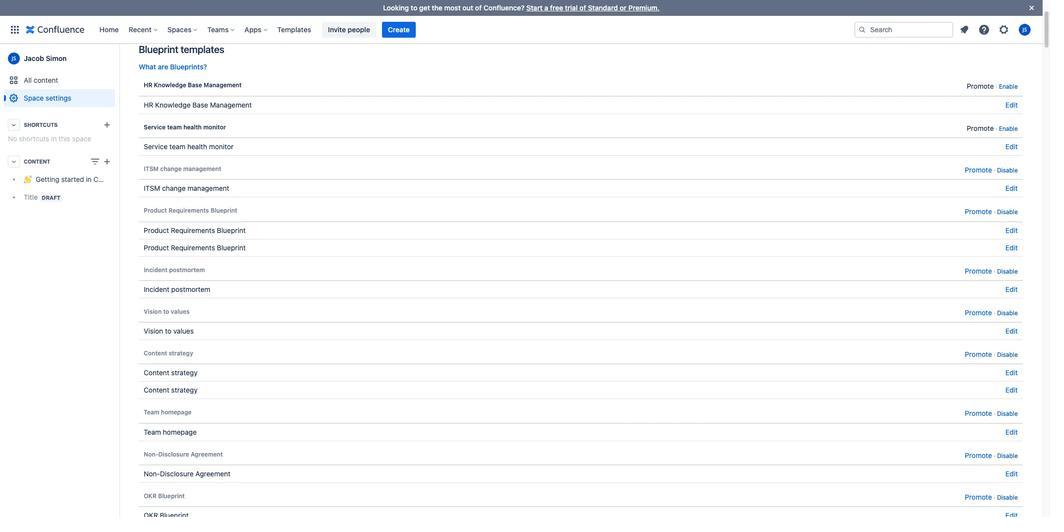 Task type: locate. For each thing, give the bounding box(es) containing it.
8 promote · disable from the top
[[965, 493, 1018, 501]]

2 team from the top
[[144, 428, 161, 436]]

0 vertical spatial incident postmortem
[[144, 266, 205, 273]]

banner
[[0, 16, 1043, 44]]

home link
[[96, 22, 122, 37]]

promote · disable
[[965, 166, 1018, 174], [965, 207, 1018, 216], [965, 267, 1018, 275], [965, 308, 1018, 317], [965, 350, 1018, 359], [965, 409, 1018, 418], [965, 451, 1018, 460], [965, 493, 1018, 501]]

0 vertical spatial product requirements blueprint
[[144, 207, 237, 214]]

10 edit from the top
[[1006, 428, 1018, 436]]

are inside button
[[158, 63, 168, 71]]

tree inside space element
[[4, 171, 130, 206]]

appswitcher icon image
[[9, 24, 21, 35]]

promote
[[967, 82, 994, 90], [967, 124, 994, 132], [965, 166, 993, 174], [965, 207, 993, 216], [965, 267, 993, 275], [965, 308, 993, 317], [965, 350, 993, 359], [965, 409, 993, 418], [965, 451, 993, 460], [965, 493, 993, 501]]

content button
[[4, 153, 115, 171]]

· for service team health monitor
[[996, 125, 998, 132]]

· for vision to values
[[994, 309, 996, 317]]

1 vertical spatial space
[[72, 134, 91, 143]]

disclosure
[[158, 451, 189, 458], [160, 470, 194, 478]]

10 edit link from the top
[[1006, 428, 1018, 436]]

promote button for vision to values
[[965, 307, 993, 318]]

get right quickly
[[462, 23, 473, 31]]

0 horizontal spatial are
[[158, 63, 168, 71]]

disable for okr blueprint
[[998, 494, 1018, 501]]

0 vertical spatial monitor
[[203, 123, 226, 131]]

8 edit link from the top
[[1006, 369, 1018, 377]]

1 vertical spatial are
[[158, 63, 168, 71]]

disable for itsm change management
[[998, 167, 1018, 174]]

0 vertical spatial non-
[[144, 451, 158, 458]]

create new template link
[[944, 3, 1023, 17]]

what are blueprints? button
[[139, 62, 207, 72]]

7 disable link from the top
[[998, 452, 1018, 460]]

templates
[[199, 4, 245, 15], [139, 23, 172, 31], [277, 25, 311, 33]]

premium.
[[629, 3, 660, 12]]

create left 'new'
[[949, 6, 971, 14]]

0 vertical spatial are
[[174, 23, 184, 31]]

4 disable link from the top
[[998, 309, 1018, 317]]

in down shortcuts dropdown button
[[51, 134, 57, 143]]

0 vertical spatial agreement
[[191, 451, 223, 458]]

2 vertical spatial product requirements blueprint
[[144, 243, 246, 252]]

0 vertical spatial vision to values
[[144, 308, 190, 315]]

space left yet,
[[674, 23, 694, 31]]

1 vertical spatial team
[[167, 123, 182, 131]]

collapse sidebar image
[[108, 49, 130, 68]]

this inside space element
[[59, 134, 70, 143]]

strategy
[[169, 350, 193, 357], [171, 369, 198, 377], [171, 386, 198, 394]]

1 vertical spatial management
[[210, 100, 252, 109]]

confluence
[[93, 175, 130, 184]]

in down change view image at top left
[[86, 175, 92, 184]]

get left started.
[[784, 23, 794, 31]]

get
[[419, 3, 430, 12], [462, 23, 473, 31], [784, 23, 794, 31]]

draft
[[42, 194, 61, 201]]

knowledge
[[154, 81, 186, 89], [155, 100, 191, 109]]

are right what
[[158, 63, 168, 71]]

get left the
[[419, 3, 430, 12]]

promote button
[[967, 80, 994, 92], [967, 122, 994, 134], [965, 164, 993, 176], [965, 206, 993, 217], [965, 265, 993, 277], [965, 307, 993, 318], [965, 349, 993, 360], [965, 408, 993, 419], [965, 450, 993, 461], [965, 491, 993, 503]]

disable for incident postmortem
[[998, 268, 1018, 275]]

space down shortcuts dropdown button
[[72, 134, 91, 143]]

0 vertical spatial itsm change management
[[144, 165, 221, 172]]

templates for templates are a great way to help you standardise your documentation and enable your team quickly get started writing content. you have no templates specific to this space yet, create your first one to get started.
[[139, 23, 172, 31]]

2 service team health monitor from the top
[[144, 142, 234, 151]]

create for create
[[388, 25, 410, 33]]

6 edit from the top
[[1006, 285, 1018, 293]]

0 vertical spatial content strategy
[[144, 350, 193, 357]]

0 vertical spatial create
[[949, 6, 971, 14]]

1 edit from the top
[[1006, 100, 1018, 109]]

1 team homepage from the top
[[144, 409, 192, 416]]

1 promote · enable from the top
[[967, 82, 1018, 90]]

change
[[160, 165, 182, 172], [162, 184, 186, 192]]

1 incident postmortem from the top
[[144, 266, 205, 273]]

0 vertical spatial hr
[[144, 81, 152, 89]]

0 horizontal spatial space
[[72, 134, 91, 143]]

promote button for service team health monitor
[[967, 122, 994, 134]]

3 disable from the top
[[998, 268, 1018, 275]]

started left the writing
[[475, 23, 498, 31]]

team homepage
[[144, 409, 192, 416], [144, 428, 197, 436]]

promote · enable
[[967, 82, 1018, 90], [967, 124, 1018, 132]]

templates for templates
[[277, 25, 311, 33]]

2 content strategy from the top
[[144, 369, 198, 377]]

1 vertical spatial vision to values
[[144, 327, 194, 335]]

create inside create link
[[388, 25, 410, 33]]

4 edit from the top
[[1006, 226, 1018, 234]]

1 non- from the top
[[144, 451, 158, 458]]

1 vertical spatial disclosure
[[160, 470, 194, 478]]

a left free
[[545, 3, 549, 12]]

no
[[582, 23, 590, 31]]

2 hr knowledge base management from the top
[[144, 100, 252, 109]]

1 vertical spatial this
[[59, 134, 70, 143]]

9 edit link from the top
[[1006, 386, 1018, 394]]

2 horizontal spatial get
[[784, 23, 794, 31]]

edit for team homepage
[[1006, 428, 1018, 436]]

promote · disable for incident postmortem
[[965, 267, 1018, 275]]

are for what
[[158, 63, 168, 71]]

started
[[475, 23, 498, 31], [61, 175, 84, 184]]

confluence image
[[26, 24, 85, 35], [26, 24, 85, 35]]

agreement
[[191, 451, 223, 458], [196, 470, 231, 478]]

edit link for hr knowledge base management
[[1006, 100, 1018, 109]]

11 edit link from the top
[[1006, 470, 1018, 478]]

tree
[[4, 171, 130, 206]]

5 promote · disable from the top
[[965, 350, 1018, 359]]

space
[[674, 23, 694, 31], [72, 134, 91, 143]]

have
[[565, 23, 580, 31]]

1 hr knowledge base management from the top
[[144, 81, 242, 89]]

5 disable link from the top
[[998, 351, 1018, 359]]

2 product requirements blueprint from the top
[[144, 226, 246, 234]]

1 horizontal spatial space
[[674, 23, 694, 31]]

2 itsm change management from the top
[[144, 184, 229, 192]]

0 vertical spatial product
[[144, 207, 167, 214]]

7 disable from the top
[[998, 452, 1018, 460]]

2 promote · disable from the top
[[965, 207, 1018, 216]]

great
[[191, 23, 208, 31]]

2 enable from the top
[[1000, 125, 1018, 132]]

1 product requirements blueprint from the top
[[144, 207, 237, 214]]

promote button for hr knowledge base management
[[967, 80, 994, 92]]

templates down standard
[[592, 23, 624, 31]]

0 horizontal spatial a
[[186, 23, 189, 31]]

a left great
[[186, 23, 189, 31]]

1 horizontal spatial templates
[[592, 23, 624, 31]]

content inside content dropdown button
[[24, 159, 50, 165]]

service team health monitor
[[144, 123, 226, 131], [144, 142, 234, 151]]

promote · disable for non-disclosure agreement
[[965, 451, 1018, 460]]

4 promote · disable from the top
[[965, 308, 1018, 317]]

promote · disable for product requirements blueprint
[[965, 207, 1018, 216]]

1 horizontal spatial create
[[949, 6, 971, 14]]

started down content dropdown button
[[61, 175, 84, 184]]

7 edit from the top
[[1006, 327, 1018, 335]]

user
[[139, 4, 160, 15]]

your right standardise
[[301, 23, 315, 31]]

2 vertical spatial team
[[170, 142, 186, 151]]

promote for service team health monitor
[[967, 124, 994, 132]]

2 disable from the top
[[998, 208, 1018, 216]]

promote · disable for itsm change management
[[965, 166, 1018, 174]]

promote · enable for management
[[967, 82, 1018, 90]]

9 edit from the top
[[1006, 386, 1018, 394]]

2 vertical spatial strategy
[[171, 386, 198, 394]]

1 vertical spatial product requirements blueprint
[[144, 226, 246, 234]]

6 edit link from the top
[[1006, 285, 1018, 293]]

11 edit from the top
[[1006, 470, 1018, 478]]

1 vertical spatial strategy
[[171, 369, 198, 377]]

0 horizontal spatial templates
[[181, 44, 224, 55]]

2 non-disclosure agreement from the top
[[144, 470, 231, 478]]

of right out
[[475, 3, 482, 12]]

8 disable link from the top
[[998, 494, 1018, 501]]

· for itsm change management
[[994, 167, 996, 174]]

7 promote · disable from the top
[[965, 451, 1018, 460]]

space settings link
[[4, 89, 115, 107]]

2 itsm from the top
[[144, 184, 160, 192]]

1 horizontal spatial of
[[580, 3, 587, 12]]

health
[[184, 123, 202, 131], [187, 142, 207, 151]]

0 vertical spatial enable link
[[1000, 83, 1018, 90]]

3 promote · disable from the top
[[965, 267, 1018, 275]]

1 itsm from the top
[[144, 165, 159, 172]]

edit for incident postmortem
[[1006, 285, 1018, 293]]

0 vertical spatial vision
[[144, 308, 162, 315]]

2 promote · enable from the top
[[967, 124, 1018, 132]]

templates right "apps" popup button
[[277, 25, 311, 33]]

enable
[[381, 23, 402, 31]]

1 vertical spatial product
[[144, 226, 169, 234]]

0 horizontal spatial of
[[475, 3, 482, 12]]

0 vertical spatial change
[[160, 165, 182, 172]]

this right specific
[[661, 23, 672, 31]]

non-
[[144, 451, 158, 458], [144, 470, 160, 478]]

1 horizontal spatial in
[[86, 175, 92, 184]]

team
[[144, 409, 159, 416], [144, 428, 161, 436]]

· for hr knowledge base management
[[996, 83, 998, 90]]

disable for content strategy
[[998, 351, 1018, 359]]

enable link
[[1000, 83, 1018, 90], [1000, 125, 1018, 132]]

1 vision to values from the top
[[144, 308, 190, 315]]

create inside create new template link
[[949, 6, 971, 14]]

promote button for itsm change management
[[965, 164, 993, 176]]

0 vertical spatial service team health monitor
[[144, 123, 226, 131]]

0 vertical spatial team homepage
[[144, 409, 192, 416]]

2 horizontal spatial your
[[731, 23, 745, 31]]

jacob simon link
[[4, 49, 115, 68]]

5 edit from the top
[[1006, 243, 1018, 252]]

1 vertical spatial create
[[388, 25, 410, 33]]

1 vertical spatial promote · enable
[[967, 124, 1018, 132]]

this down shortcuts dropdown button
[[59, 134, 70, 143]]

8 disable from the top
[[998, 494, 1018, 501]]

·
[[996, 83, 998, 90], [996, 125, 998, 132], [994, 167, 996, 174], [994, 208, 996, 216], [994, 268, 996, 275], [994, 309, 996, 317], [994, 351, 996, 359], [994, 410, 996, 418], [994, 452, 996, 460], [994, 494, 996, 501]]

1 vertical spatial non-disclosure agreement
[[144, 470, 231, 478]]

of right the 'trial'
[[580, 3, 587, 12]]

product
[[144, 207, 167, 214], [144, 226, 169, 234], [144, 243, 169, 252]]

4 disable from the top
[[998, 309, 1018, 317]]

1 vertical spatial requirements
[[171, 226, 215, 234]]

in inside tree
[[86, 175, 92, 184]]

to
[[411, 3, 418, 12], [224, 23, 231, 31], [653, 23, 659, 31], [775, 23, 782, 31], [163, 308, 169, 315], [165, 327, 172, 335]]

free
[[550, 3, 564, 12]]

5 edit link from the top
[[1006, 243, 1018, 252]]

2 hr from the top
[[144, 100, 153, 109]]

1 vertical spatial itsm
[[144, 184, 160, 192]]

0 horizontal spatial in
[[51, 134, 57, 143]]

management
[[183, 165, 221, 172], [188, 184, 229, 192]]

2 incident from the top
[[144, 285, 170, 293]]

· for team homepage
[[994, 410, 996, 418]]

edit link for content strategy
[[1006, 386, 1018, 394]]

2 of from the left
[[580, 3, 587, 12]]

writing
[[500, 23, 521, 31]]

templates
[[592, 23, 624, 31], [181, 44, 224, 55]]

1 vertical spatial itsm change management
[[144, 184, 229, 192]]

1 vertical spatial change
[[162, 184, 186, 192]]

promote for team homepage
[[965, 409, 993, 418]]

banner containing home
[[0, 16, 1043, 44]]

3 content strategy from the top
[[144, 386, 198, 394]]

create
[[709, 23, 729, 31]]

0 vertical spatial requirements
[[169, 207, 209, 214]]

2 vertical spatial requirements
[[171, 243, 215, 252]]

2 edit from the top
[[1006, 142, 1018, 151]]

no shortcuts in this space
[[8, 134, 91, 143]]

0 horizontal spatial templates
[[139, 23, 172, 31]]

1 incident from the top
[[144, 266, 168, 273]]

title draft
[[24, 193, 61, 201]]

1 vertical spatial enable
[[1000, 125, 1018, 132]]

this
[[661, 23, 672, 31], [59, 134, 70, 143]]

1 vertical spatial service team health monitor
[[144, 142, 234, 151]]

all content link
[[4, 71, 115, 89]]

templates up blueprints? at the left top of the page
[[181, 44, 224, 55]]

1 vertical spatial monitor
[[209, 142, 234, 151]]

1 edit link from the top
[[1006, 100, 1018, 109]]

are down created
[[174, 23, 184, 31]]

0 vertical spatial enable
[[1000, 83, 1018, 90]]

1 product from the top
[[144, 207, 167, 214]]

1 vertical spatial incident
[[144, 285, 170, 293]]

in
[[51, 134, 57, 143], [86, 175, 92, 184]]

0 horizontal spatial create
[[388, 25, 410, 33]]

started inside space element
[[61, 175, 84, 184]]

base
[[188, 81, 202, 89], [193, 100, 208, 109]]

0 vertical spatial disclosure
[[158, 451, 189, 458]]

3 disable link from the top
[[998, 268, 1018, 275]]

2 service from the top
[[144, 142, 168, 151]]

service
[[144, 123, 166, 131], [144, 142, 168, 151]]

blueprint
[[139, 44, 178, 55], [211, 207, 237, 214], [217, 226, 246, 234], [217, 243, 246, 252], [158, 492, 185, 500]]

3 edit from the top
[[1006, 184, 1018, 192]]

2 vertical spatial product
[[144, 243, 169, 252]]

2 edit link from the top
[[1006, 142, 1018, 151]]

your left first
[[731, 23, 745, 31]]

1 hr from the top
[[144, 81, 152, 89]]

1 disable from the top
[[998, 167, 1018, 174]]

1 vertical spatial base
[[193, 100, 208, 109]]

6 disable from the top
[[998, 410, 1018, 418]]

1 vertical spatial templates
[[181, 44, 224, 55]]

space element
[[0, 44, 130, 517]]

0 vertical spatial non-disclosure agreement
[[144, 451, 223, 458]]

1 disable link from the top
[[998, 167, 1018, 174]]

create down looking
[[388, 25, 410, 33]]

0 vertical spatial this
[[661, 23, 672, 31]]

hr
[[144, 81, 152, 89], [144, 100, 153, 109]]

5 disable from the top
[[998, 351, 1018, 359]]

1 vertical spatial incident postmortem
[[144, 285, 210, 293]]

6 promote · disable from the top
[[965, 409, 1018, 418]]

1 vertical spatial started
[[61, 175, 84, 184]]

0 vertical spatial team
[[144, 409, 159, 416]]

disable link for non-disclosure agreement
[[998, 452, 1018, 460]]

3 product requirements blueprint from the top
[[144, 243, 246, 252]]

0 vertical spatial promote · enable
[[967, 82, 1018, 90]]

7 edit link from the top
[[1006, 327, 1018, 335]]

1 service team health monitor from the top
[[144, 123, 226, 131]]

2 vertical spatial content strategy
[[144, 386, 198, 394]]

1 vertical spatial content strategy
[[144, 369, 198, 377]]

tree containing getting started in confluence
[[4, 171, 130, 206]]

what are blueprints?
[[139, 63, 207, 71]]

disable link for team homepage
[[998, 410, 1018, 418]]

1 horizontal spatial started
[[475, 23, 498, 31]]

create a page image
[[101, 156, 113, 168]]

6 disable link from the top
[[998, 410, 1018, 418]]

help icon image
[[979, 24, 991, 35]]

1 your from the left
[[301, 23, 315, 31]]

2 enable link from the top
[[1000, 125, 1018, 132]]

edit link for incident postmortem
[[1006, 285, 1018, 293]]

0 vertical spatial itsm
[[144, 165, 159, 172]]

product requirements blueprint
[[144, 207, 237, 214], [144, 226, 246, 234], [144, 243, 246, 252]]

templates down 'user'
[[139, 23, 172, 31]]

2 horizontal spatial templates
[[277, 25, 311, 33]]

management
[[204, 81, 242, 89], [210, 100, 252, 109]]

itsm
[[144, 165, 159, 172], [144, 184, 160, 192]]

templates up the 'way'
[[199, 4, 245, 15]]

1 vertical spatial enable link
[[1000, 125, 1018, 132]]

3 edit link from the top
[[1006, 184, 1018, 192]]

your right enable
[[404, 23, 418, 31]]

shortcuts
[[24, 122, 58, 128]]

0 horizontal spatial this
[[59, 134, 70, 143]]

0 horizontal spatial your
[[301, 23, 315, 31]]

homepage
[[161, 409, 192, 416], [163, 428, 197, 436]]

shortcuts
[[19, 134, 49, 143]]

1 vision from the top
[[144, 308, 162, 315]]

Search field
[[855, 22, 954, 37]]

0 vertical spatial hr knowledge base management
[[144, 81, 242, 89]]

1 vertical spatial hr
[[144, 100, 153, 109]]

user created templates
[[139, 4, 245, 15]]

a
[[545, 3, 549, 12], [186, 23, 189, 31]]

0 vertical spatial in
[[51, 134, 57, 143]]

enable
[[1000, 83, 1018, 90], [1000, 125, 1018, 132]]

1 enable from the top
[[1000, 83, 1018, 90]]

0 vertical spatial incident
[[144, 266, 168, 273]]

1 promote · disable from the top
[[965, 166, 1018, 174]]

1 vertical spatial vision
[[144, 327, 163, 335]]

1 vertical spatial in
[[86, 175, 92, 184]]

monitor
[[203, 123, 226, 131], [209, 142, 234, 151]]

promote for itsm change management
[[965, 166, 993, 174]]

trial
[[565, 3, 578, 12]]

1 enable link from the top
[[1000, 83, 1018, 90]]

your
[[301, 23, 315, 31], [404, 23, 418, 31], [731, 23, 745, 31]]

most
[[445, 3, 461, 12]]

0 vertical spatial health
[[184, 123, 202, 131]]

2 disable link from the top
[[998, 208, 1018, 216]]

templates inside global element
[[277, 25, 311, 33]]

promote for hr knowledge base management
[[967, 82, 994, 90]]

apps
[[245, 25, 262, 33]]

edit link
[[1006, 100, 1018, 109], [1006, 142, 1018, 151], [1006, 184, 1018, 192], [1006, 226, 1018, 234], [1006, 243, 1018, 252], [1006, 285, 1018, 293], [1006, 327, 1018, 335], [1006, 369, 1018, 377], [1006, 386, 1018, 394], [1006, 428, 1018, 436], [1006, 470, 1018, 478]]



Task type: vqa. For each thing, say whether or not it's contained in the screenshot.
GIVE FEEDBACK
no



Task type: describe. For each thing, give the bounding box(es) containing it.
4 edit link from the top
[[1006, 226, 1018, 234]]

specific
[[626, 23, 651, 31]]

start
[[527, 3, 543, 12]]

getting started in confluence link
[[4, 171, 130, 188]]

edit for non-disclosure agreement
[[1006, 470, 1018, 478]]

jacob simon
[[24, 54, 67, 62]]

1 vertical spatial postmortem
[[171, 285, 210, 293]]

enable for hr knowledge base management
[[1000, 83, 1018, 90]]

recent button
[[126, 22, 162, 37]]

create new template
[[949, 6, 1018, 14]]

0 vertical spatial strategy
[[169, 350, 193, 357]]

title
[[24, 193, 38, 201]]

2 team homepage from the top
[[144, 428, 197, 436]]

promote for incident postmortem
[[965, 267, 993, 275]]

template
[[989, 6, 1018, 14]]

2 vision to values from the top
[[144, 327, 194, 335]]

blueprint templates
[[139, 44, 224, 55]]

edit for hr knowledge base management
[[1006, 100, 1018, 109]]

recent
[[129, 25, 152, 33]]

enable link for service team health monitor
[[1000, 125, 1018, 132]]

the
[[432, 3, 443, 12]]

edit link for non-disclosure agreement
[[1006, 470, 1018, 478]]

space
[[24, 94, 44, 102]]

jacob
[[24, 54, 44, 62]]

one
[[762, 23, 774, 31]]

promote · disable for vision to values
[[965, 308, 1018, 317]]

edit for product requirements blueprint
[[1006, 243, 1018, 252]]

promote · disable for team homepage
[[965, 409, 1018, 418]]

0 vertical spatial postmortem
[[169, 266, 205, 273]]

promote · disable for content strategy
[[965, 350, 1018, 359]]

search image
[[859, 26, 867, 33]]

edit link for team homepage
[[1006, 428, 1018, 436]]

what
[[139, 63, 156, 71]]

1 content strategy from the top
[[144, 350, 193, 357]]

edit link for service team health monitor
[[1006, 142, 1018, 151]]

disable link for product requirements blueprint
[[998, 208, 1018, 216]]

1 team from the top
[[144, 409, 159, 416]]

apps button
[[242, 22, 272, 37]]

getting started in confluence
[[36, 175, 130, 184]]

okr
[[144, 492, 157, 500]]

3 your from the left
[[731, 23, 745, 31]]

standard
[[588, 3, 618, 12]]

settings icon image
[[999, 24, 1011, 35]]

documentation
[[317, 23, 365, 31]]

are for templates
[[174, 23, 184, 31]]

looking to get the most out of confluence? start a free trial of standard or premium.
[[383, 3, 660, 12]]

content.
[[523, 23, 550, 31]]

8 edit from the top
[[1006, 369, 1018, 377]]

promote button for non-disclosure agreement
[[965, 450, 993, 461]]

disable for team homepage
[[998, 410, 1018, 418]]

0 vertical spatial base
[[188, 81, 202, 89]]

change view image
[[89, 156, 101, 168]]

new
[[972, 6, 987, 14]]

add shortcut image
[[101, 119, 113, 131]]

1 horizontal spatial templates
[[199, 4, 245, 15]]

1 of from the left
[[475, 3, 482, 12]]

disable link for itsm change management
[[998, 167, 1018, 174]]

home
[[99, 25, 119, 33]]

simon
[[46, 54, 67, 62]]

edit link for vision to values
[[1006, 327, 1018, 335]]

0 vertical spatial homepage
[[161, 409, 192, 416]]

standardise
[[262, 23, 299, 31]]

disable link for content strategy
[[998, 351, 1018, 359]]

yet,
[[695, 23, 707, 31]]

okr blueprint
[[144, 492, 185, 500]]

promote for vision to values
[[965, 308, 993, 317]]

shortcuts button
[[4, 116, 115, 134]]

1 vertical spatial a
[[186, 23, 189, 31]]

2 your from the left
[[404, 23, 418, 31]]

disable link for incident postmortem
[[998, 268, 1018, 275]]

1 vertical spatial health
[[187, 142, 207, 151]]

spaces
[[168, 25, 192, 33]]

help
[[233, 23, 246, 31]]

disable link for okr blueprint
[[998, 494, 1018, 501]]

created
[[162, 4, 197, 15]]

global element
[[6, 16, 855, 43]]

0 vertical spatial templates
[[592, 23, 624, 31]]

first
[[747, 23, 760, 31]]

space settings
[[24, 94, 71, 102]]

promote for non-disclosure agreement
[[965, 451, 993, 460]]

0 vertical spatial knowledge
[[154, 81, 186, 89]]

all
[[24, 76, 32, 84]]

content
[[34, 76, 58, 84]]

people
[[348, 25, 370, 33]]

0 horizontal spatial get
[[419, 3, 430, 12]]

promote · enable for monitor
[[967, 124, 1018, 132]]

create link
[[382, 22, 416, 37]]

started.
[[796, 23, 821, 31]]

enable for service team health monitor
[[1000, 125, 1018, 132]]

all content
[[24, 76, 58, 84]]

enable link for hr knowledge base management
[[1000, 83, 1018, 90]]

edit link for product requirements blueprint
[[1006, 243, 1018, 252]]

spaces button
[[165, 22, 201, 37]]

getting
[[36, 175, 59, 184]]

0 vertical spatial started
[[475, 23, 498, 31]]

disable for non-disclosure agreement
[[998, 452, 1018, 460]]

templates are a great way to help you standardise your documentation and enable your team quickly get started writing content. you have no templates specific to this space yet, create your first one to get started.
[[139, 23, 821, 31]]

· for incident postmortem
[[994, 268, 996, 275]]

disable link for vision to values
[[998, 309, 1018, 317]]

or
[[620, 3, 627, 12]]

and
[[367, 23, 379, 31]]

settings
[[46, 94, 71, 102]]

looking
[[383, 3, 409, 12]]

notification icon image
[[959, 24, 971, 35]]

1 horizontal spatial get
[[462, 23, 473, 31]]

teams button
[[204, 22, 239, 37]]

promote button for incident postmortem
[[965, 265, 993, 277]]

out
[[463, 3, 474, 12]]

0 vertical spatial team
[[420, 23, 436, 31]]

in for started
[[86, 175, 92, 184]]

2 non- from the top
[[144, 470, 160, 478]]

1 vertical spatial values
[[173, 327, 194, 335]]

1 vertical spatial homepage
[[163, 428, 197, 436]]

2 incident postmortem from the top
[[144, 285, 210, 293]]

invite people button
[[322, 22, 376, 37]]

0 vertical spatial space
[[674, 23, 694, 31]]

invite people
[[328, 25, 370, 33]]

0 vertical spatial a
[[545, 3, 549, 12]]

disable for product requirements blueprint
[[998, 208, 1018, 216]]

2 product from the top
[[144, 226, 169, 234]]

1 vertical spatial knowledge
[[155, 100, 191, 109]]

edit for vision to values
[[1006, 327, 1018, 335]]

create for create new template
[[949, 6, 971, 14]]

edit for itsm change management
[[1006, 184, 1018, 192]]

· for non-disclosure agreement
[[994, 452, 996, 460]]

in for shortcuts
[[51, 134, 57, 143]]

start a free trial of standard or premium. link
[[527, 3, 660, 12]]

you
[[552, 23, 563, 31]]

0 vertical spatial management
[[183, 165, 221, 172]]

1 vertical spatial management
[[188, 184, 229, 192]]

0 vertical spatial management
[[204, 81, 242, 89]]

close image
[[1026, 2, 1038, 14]]

edit for content strategy
[[1006, 386, 1018, 394]]

promote button for team homepage
[[965, 408, 993, 419]]

promote · disable for okr blueprint
[[965, 493, 1018, 501]]

quickly
[[438, 23, 461, 31]]

teams
[[207, 25, 229, 33]]

1 non-disclosure agreement from the top
[[144, 451, 223, 458]]

your profile and preferences image
[[1019, 24, 1031, 35]]

space inside space element
[[72, 134, 91, 143]]

confluence?
[[484, 3, 525, 12]]

3 product from the top
[[144, 243, 169, 252]]

no
[[8, 134, 17, 143]]

blueprints?
[[170, 63, 207, 71]]

edit for service team health monitor
[[1006, 142, 1018, 151]]

1 vertical spatial agreement
[[196, 470, 231, 478]]

disable for vision to values
[[998, 309, 1018, 317]]

templates link
[[274, 22, 314, 37]]

way
[[210, 23, 222, 31]]

you
[[248, 23, 260, 31]]

0 vertical spatial values
[[171, 308, 190, 315]]

edit link for itsm change management
[[1006, 184, 1018, 192]]

invite
[[328, 25, 346, 33]]

1 service from the top
[[144, 123, 166, 131]]

2 vision from the top
[[144, 327, 163, 335]]

1 itsm change management from the top
[[144, 165, 221, 172]]



